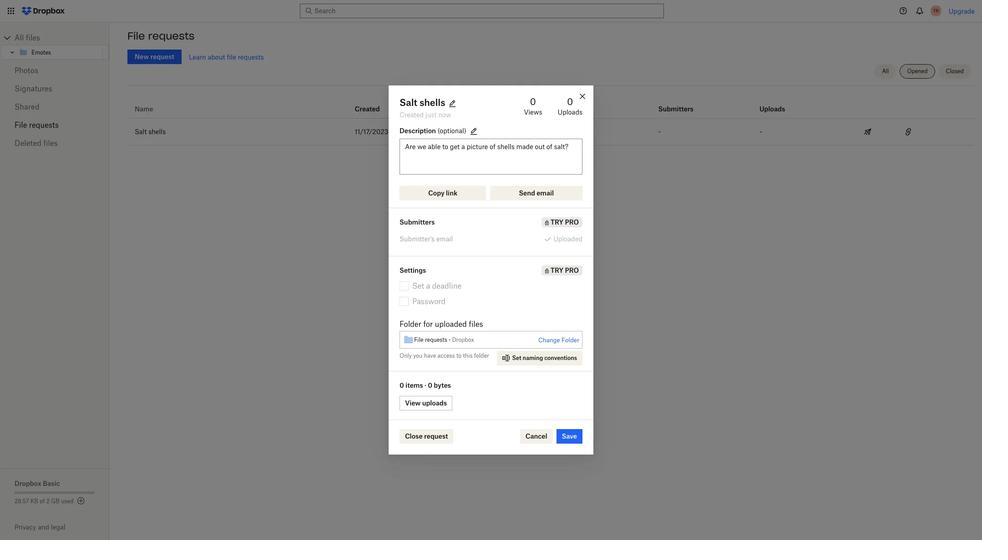 Task type: vqa. For each thing, say whether or not it's contained in the screenshot.
QUOTA USAGE element
no



Task type: describe. For each thing, give the bounding box(es) containing it.
uploads
[[422, 400, 447, 407]]

save button
[[556, 430, 582, 444]]

•
[[449, 337, 451, 343]]

11/17/2023
[[355, 128, 388, 136]]

0 for 0 uploads
[[567, 96, 573, 107]]

table containing name
[[127, 89, 975, 146]]

created for created
[[355, 105, 380, 113]]

folder for uploaded files
[[400, 320, 483, 329]]

privacy and legal link
[[15, 524, 109, 532]]

description
[[400, 127, 436, 135]]

file inside dialog
[[414, 337, 424, 343]]

row containing salt shells
[[127, 119, 975, 146]]

you
[[413, 353, 422, 360]]

email for submitter's email
[[436, 235, 453, 243]]

requests up "learn" at top
[[148, 30, 195, 42]]

bytes
[[434, 382, 451, 390]]

pro for uploaded
[[565, 218, 579, 226]]

this
[[463, 353, 473, 360]]

all files tree
[[1, 30, 109, 60]]

0 horizontal spatial folder
[[400, 320, 421, 329]]

save
[[562, 433, 577, 441]]

close request
[[405, 433, 448, 441]]

legal
[[51, 524, 65, 532]]

shells for created just now
[[420, 97, 445, 108]]

view uploads button
[[400, 396, 452, 411]]

privacy and legal
[[15, 524, 65, 532]]

2 vertical spatial files
[[469, 320, 483, 329]]

file inside file requests link
[[15, 121, 27, 130]]

created button
[[355, 104, 380, 115]]

requests up deleted files
[[29, 121, 59, 130]]

kb
[[30, 498, 38, 505]]

2 - from the left
[[759, 128, 762, 136]]

1 vertical spatial file requests
[[15, 121, 59, 130]]

submitters
[[400, 218, 435, 226]]

try for password
[[551, 267, 563, 274]]

requests left •
[[425, 337, 447, 343]]

request
[[424, 433, 448, 441]]

shells for 11/17/2023
[[149, 128, 166, 136]]

0 vertical spatial file requests
[[127, 30, 195, 42]]

email for send email
[[537, 189, 554, 197]]

uploaded
[[435, 320, 467, 329]]

closed
[[946, 68, 964, 75]]

files for all files
[[26, 33, 40, 42]]

pro trial element for password
[[541, 266, 582, 276]]

privacy
[[15, 524, 36, 532]]

created for created just now
[[400, 111, 424, 119]]

pro trial element for uploaded
[[541, 218, 582, 228]]

dropbox basic
[[15, 480, 60, 488]]

salt for created just now
[[400, 97, 417, 108]]

views
[[524, 108, 542, 116]]

name
[[135, 105, 153, 113]]

password
[[412, 297, 446, 306]]

copy link image
[[903, 127, 914, 137]]

dropbox inside dialog
[[452, 337, 474, 343]]

copy
[[428, 189, 444, 197]]

naming
[[523, 355, 543, 362]]

try pro for uploaded
[[551, 218, 579, 226]]

of
[[40, 498, 45, 505]]

dialog containing 0
[[389, 86, 593, 455]]

just
[[425, 111, 437, 119]]

uploads
[[558, 108, 582, 116]]

a
[[426, 282, 430, 291]]

shared
[[15, 102, 39, 111]]

2 column header from the left
[[759, 93, 796, 115]]

only
[[400, 353, 412, 360]]

send email image
[[862, 127, 873, 137]]

learn about file requests link
[[189, 53, 264, 61]]

uploaded
[[553, 235, 582, 243]]

learn
[[189, 53, 206, 61]]

and
[[38, 524, 49, 532]]

all button
[[875, 64, 896, 79]]

Add any extra details about the request text field
[[400, 139, 582, 175]]

row inside table
[[127, 89, 975, 119]]

send email
[[519, 189, 554, 197]]

file requests • dropbox
[[414, 337, 474, 343]]

0 for 0 views
[[530, 96, 536, 107]]

upgrade
[[949, 7, 975, 15]]

view
[[405, 400, 421, 407]]

set for set naming conventions
[[512, 355, 521, 362]]

signatures
[[15, 84, 52, 93]]

signatures link
[[15, 80, 95, 98]]

items
[[406, 382, 423, 390]]

1 - from the left
[[658, 128, 661, 136]]

settings
[[400, 267, 426, 274]]

cancel
[[525, 433, 547, 441]]

copy link
[[428, 189, 457, 197]]

all files
[[15, 33, 40, 42]]

opened
[[907, 68, 928, 75]]

set naming conventions button
[[497, 351, 582, 366]]

deleted
[[15, 139, 41, 148]]

folder
[[474, 353, 489, 360]]

gb
[[51, 498, 60, 505]]

upgrade link
[[949, 7, 975, 15]]



Task type: locate. For each thing, give the bounding box(es) containing it.
file requests up "learn" at top
[[127, 30, 195, 42]]

2 horizontal spatial file
[[414, 337, 424, 343]]

try for uploaded
[[551, 218, 563, 226]]

0 right ·
[[428, 382, 432, 390]]

0 vertical spatial email
[[537, 189, 554, 197]]

opened button
[[900, 64, 935, 79]]

requests
[[148, 30, 195, 42], [238, 53, 264, 61], [29, 121, 59, 130], [425, 337, 447, 343]]

0 inside 0 uploads
[[567, 96, 573, 107]]

0 horizontal spatial column header
[[658, 93, 695, 115]]

close request button
[[400, 430, 453, 444]]

set inside button
[[512, 355, 521, 362]]

0 horizontal spatial shells
[[149, 128, 166, 136]]

emotes link
[[19, 47, 101, 58]]

try
[[551, 218, 563, 226], [551, 267, 563, 274]]

set left naming
[[512, 355, 521, 362]]

salt shells for created just now
[[400, 97, 445, 108]]

emotes
[[31, 49, 51, 56]]

0 vertical spatial salt
[[400, 97, 417, 108]]

to
[[456, 353, 462, 360]]

0 vertical spatial pro
[[565, 218, 579, 226]]

1 vertical spatial set
[[512, 355, 521, 362]]

shells up just
[[420, 97, 445, 108]]

file requests link
[[15, 116, 95, 134]]

all inside all button
[[882, 68, 889, 75]]

created
[[355, 105, 380, 113], [400, 111, 424, 119]]

2 row from the top
[[127, 119, 975, 146]]

2 vertical spatial file
[[414, 337, 424, 343]]

0
[[530, 96, 536, 107], [567, 96, 573, 107], [400, 382, 404, 390], [428, 382, 432, 390]]

link
[[446, 189, 457, 197]]

row
[[127, 89, 975, 119], [127, 119, 975, 146]]

0 horizontal spatial file
[[15, 121, 27, 130]]

all for all files
[[15, 33, 24, 42]]

0 horizontal spatial files
[[26, 33, 40, 42]]

set for set a deadline
[[412, 282, 424, 291]]

0 vertical spatial salt shells
[[400, 97, 445, 108]]

salt inside table
[[135, 128, 147, 136]]

0 left items on the bottom
[[400, 382, 404, 390]]

learn about file requests
[[189, 53, 264, 61]]

pro down "uploaded"
[[565, 267, 579, 274]]

0 vertical spatial set
[[412, 282, 424, 291]]

deleted files
[[15, 139, 58, 148]]

0 vertical spatial try
[[551, 218, 563, 226]]

cell
[[934, 119, 975, 145]]

salt down name
[[135, 128, 147, 136]]

photos link
[[15, 61, 95, 80]]

1 column header from the left
[[658, 93, 695, 115]]

try down "uploaded"
[[551, 267, 563, 274]]

1 pro from the top
[[565, 218, 579, 226]]

0 vertical spatial shells
[[420, 97, 445, 108]]

0 vertical spatial try pro
[[551, 218, 579, 226]]

created just now
[[400, 111, 451, 119]]

0 horizontal spatial salt shells
[[135, 128, 166, 136]]

change folder
[[538, 337, 579, 344]]

created inside table
[[355, 105, 380, 113]]

only you have access to this folder
[[400, 353, 489, 360]]

1 vertical spatial files
[[43, 139, 58, 148]]

pro up "uploaded"
[[565, 218, 579, 226]]

email inside button
[[537, 189, 554, 197]]

copy link button
[[400, 186, 486, 201]]

0 uploads
[[558, 96, 582, 116]]

deleted files link
[[15, 134, 95, 152]]

2 try from the top
[[551, 267, 563, 274]]

0 items · 0 bytes
[[400, 382, 451, 390]]

requests right the file
[[238, 53, 264, 61]]

try up "uploaded"
[[551, 218, 563, 226]]

pro trial element up "uploaded"
[[541, 218, 582, 228]]

folder left the for
[[400, 320, 421, 329]]

dialog
[[389, 86, 593, 455]]

email right submitter's
[[436, 235, 453, 243]]

1 horizontal spatial files
[[43, 139, 58, 148]]

files down file requests link
[[43, 139, 58, 148]]

files right "uploaded"
[[469, 320, 483, 329]]

table
[[127, 89, 975, 146]]

0 vertical spatial folder
[[400, 320, 421, 329]]

pro trial element
[[539, 104, 553, 115], [541, 218, 582, 228], [541, 266, 582, 276]]

created up 11/17/2023
[[355, 105, 380, 113]]

1 vertical spatial dropbox
[[15, 480, 41, 488]]

0 horizontal spatial -
[[658, 128, 661, 136]]

pro trial element down "uploaded"
[[541, 266, 582, 276]]

28.57 kb of 2 gb used
[[15, 498, 74, 505]]

0 up views
[[530, 96, 536, 107]]

dropbox up 28.57 on the bottom
[[15, 480, 41, 488]]

set left a
[[412, 282, 424, 291]]

dropbox right •
[[452, 337, 474, 343]]

0 vertical spatial file
[[127, 30, 145, 42]]

conventions
[[544, 355, 577, 362]]

file
[[227, 53, 236, 61]]

1 horizontal spatial dropbox
[[452, 337, 474, 343]]

2 pro from the top
[[565, 267, 579, 274]]

1 vertical spatial try
[[551, 267, 563, 274]]

salt shells for 11/17/2023
[[135, 128, 166, 136]]

basic
[[43, 480, 60, 488]]

set a deadline
[[412, 282, 462, 291]]

email right send
[[537, 189, 554, 197]]

1 horizontal spatial file requests
[[127, 30, 195, 42]]

0 horizontal spatial salt
[[135, 128, 147, 136]]

1 try from the top
[[551, 218, 563, 226]]

1 vertical spatial pro trial element
[[541, 218, 582, 228]]

salt shells up created just now
[[400, 97, 445, 108]]

1 horizontal spatial file
[[127, 30, 145, 42]]

1 horizontal spatial column header
[[759, 93, 796, 115]]

all for all
[[882, 68, 889, 75]]

try pro up "uploaded"
[[551, 218, 579, 226]]

closed button
[[939, 64, 971, 79]]

change
[[538, 337, 560, 344]]

all
[[15, 33, 24, 42], [882, 68, 889, 75]]

28.57
[[15, 498, 29, 505]]

1 horizontal spatial email
[[537, 189, 554, 197]]

1 horizontal spatial created
[[400, 111, 424, 119]]

0 vertical spatial files
[[26, 33, 40, 42]]

view uploads
[[405, 400, 447, 407]]

0 views
[[524, 96, 542, 116]]

0 horizontal spatial file requests
[[15, 121, 59, 130]]

1 horizontal spatial salt shells
[[400, 97, 445, 108]]

shells
[[420, 97, 445, 108], [149, 128, 166, 136]]

pro for password
[[565, 267, 579, 274]]

0 for 0 items · 0 bytes
[[400, 382, 404, 390]]

1 horizontal spatial folder
[[562, 337, 579, 344]]

2 try pro from the top
[[551, 267, 579, 274]]

1 vertical spatial shells
[[149, 128, 166, 136]]

2
[[46, 498, 50, 505]]

change folder button
[[538, 335, 579, 346]]

send
[[519, 189, 535, 197]]

files
[[26, 33, 40, 42], [43, 139, 58, 148], [469, 320, 483, 329]]

try pro down "uploaded"
[[551, 267, 579, 274]]

(
[[438, 127, 440, 135]]

salt up created just now
[[400, 97, 417, 108]]

1 vertical spatial try pro
[[551, 267, 579, 274]]

shells down name
[[149, 128, 166, 136]]

0 vertical spatial pro trial element
[[539, 104, 553, 115]]

1 vertical spatial pro
[[565, 267, 579, 274]]

pro trial element left uploads
[[539, 104, 553, 115]]

all left opened
[[882, 68, 889, 75]]

salt
[[400, 97, 417, 108], [135, 128, 147, 136]]

file requests up deleted files
[[15, 121, 59, 130]]

1 try pro from the top
[[551, 218, 579, 226]]

salt shells
[[400, 97, 445, 108], [135, 128, 166, 136]]

files inside tree
[[26, 33, 40, 42]]

2 horizontal spatial files
[[469, 320, 483, 329]]

1 horizontal spatial salt
[[400, 97, 417, 108]]

cancel button
[[520, 430, 553, 444]]

-
[[658, 128, 661, 136], [759, 128, 762, 136]]

1 vertical spatial folder
[[562, 337, 579, 344]]

salt shells down name
[[135, 128, 166, 136]]

file
[[127, 30, 145, 42], [15, 121, 27, 130], [414, 337, 424, 343]]

optional
[[440, 127, 464, 135]]

try pro for password
[[551, 267, 579, 274]]

1 horizontal spatial set
[[512, 355, 521, 362]]

0 horizontal spatial email
[[436, 235, 453, 243]]

folder
[[400, 320, 421, 329], [562, 337, 579, 344]]

1 horizontal spatial all
[[882, 68, 889, 75]]

folder inside button
[[562, 337, 579, 344]]

salt for 11/17/2023
[[135, 128, 147, 136]]

now
[[438, 111, 451, 119]]

1 vertical spatial email
[[436, 235, 453, 243]]

0 horizontal spatial set
[[412, 282, 424, 291]]

0 horizontal spatial all
[[15, 33, 24, 42]]

1 vertical spatial file
[[15, 121, 27, 130]]

column header
[[658, 93, 695, 115], [759, 93, 796, 115]]

0 vertical spatial all
[[15, 33, 24, 42]]

1 row from the top
[[127, 89, 975, 119]]

)
[[464, 127, 466, 135]]

send email button
[[490, 186, 582, 201]]

files for deleted files
[[43, 139, 58, 148]]

email
[[537, 189, 554, 197], [436, 235, 453, 243]]

close
[[405, 433, 423, 441]]

dropbox logo - go to the homepage image
[[18, 4, 68, 18]]

all files link
[[15, 30, 109, 45]]

pro trial element inside table
[[539, 104, 553, 115]]

·
[[425, 382, 426, 390]]

2 vertical spatial pro trial element
[[541, 266, 582, 276]]

for
[[423, 320, 433, 329]]

shared link
[[15, 98, 95, 116]]

0 vertical spatial dropbox
[[452, 337, 474, 343]]

submitter's email
[[400, 235, 453, 243]]

global header element
[[0, 0, 982, 22]]

1 vertical spatial salt shells
[[135, 128, 166, 136]]

deadline
[[432, 282, 462, 291]]

have
[[424, 353, 436, 360]]

created up "description"
[[400, 111, 424, 119]]

photos
[[15, 66, 38, 75]]

about
[[208, 53, 225, 61]]

files up emotes
[[26, 33, 40, 42]]

submitter's
[[400, 235, 435, 243]]

0 horizontal spatial created
[[355, 105, 380, 113]]

row containing name
[[127, 89, 975, 119]]

all up photos
[[15, 33, 24, 42]]

1 horizontal spatial -
[[759, 128, 762, 136]]

salt shells inside dialog
[[400, 97, 445, 108]]

used
[[61, 498, 74, 505]]

file requests
[[127, 30, 195, 42], [15, 121, 59, 130]]

folder up conventions
[[562, 337, 579, 344]]

1 vertical spatial all
[[882, 68, 889, 75]]

0 horizontal spatial dropbox
[[15, 480, 41, 488]]

get more space image
[[75, 496, 86, 507]]

salt shells inside table
[[135, 128, 166, 136]]

description ( optional )
[[400, 127, 466, 135]]

1 horizontal spatial shells
[[420, 97, 445, 108]]

0 inside 0 views
[[530, 96, 536, 107]]

all inside "all files" link
[[15, 33, 24, 42]]

1 vertical spatial salt
[[135, 128, 147, 136]]

0 up uploads
[[567, 96, 573, 107]]

set naming conventions
[[512, 355, 577, 362]]



